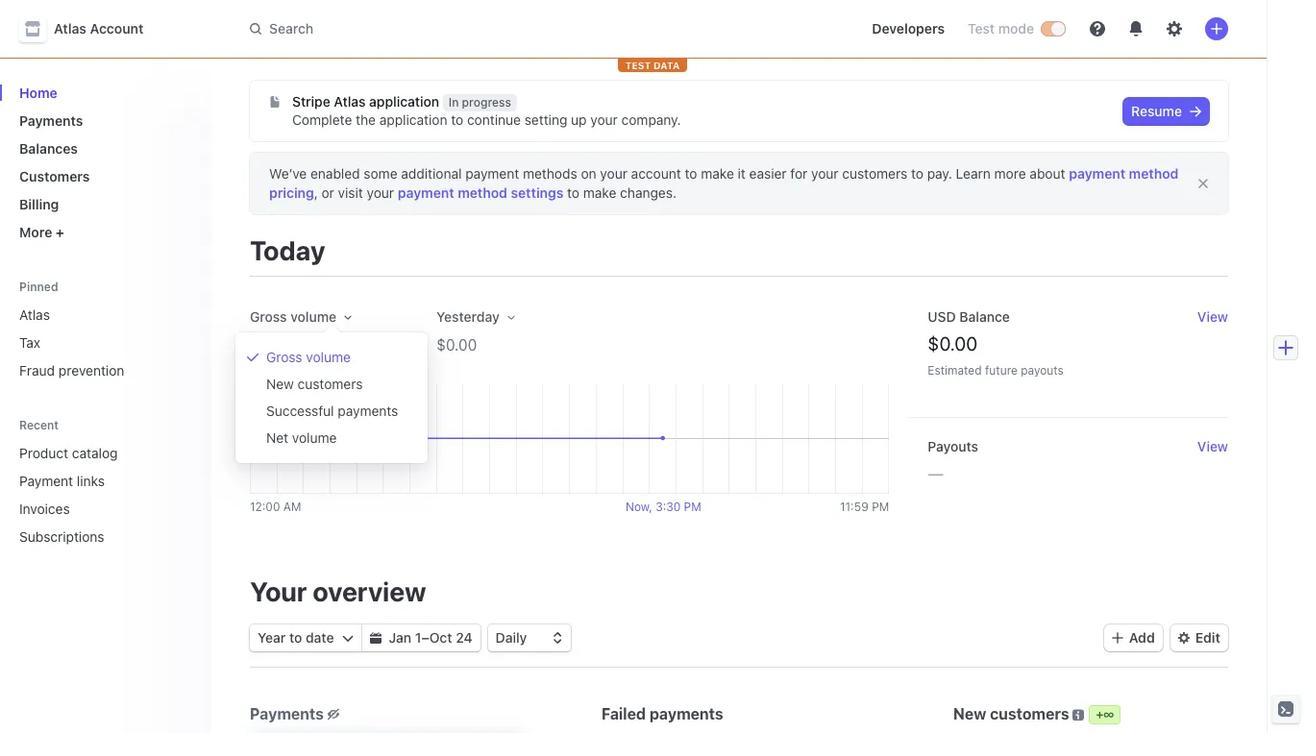 Task type: vqa. For each thing, say whether or not it's contained in the screenshot.
VIEW
yes



Task type: describe. For each thing, give the bounding box(es) containing it.
developers link
[[864, 13, 952, 44]]

in
[[449, 95, 459, 110]]

gross inside gross volume button
[[266, 349, 302, 365]]

subscriptions
[[19, 529, 104, 545]]

net
[[266, 430, 288, 446]]

add button
[[1104, 625, 1163, 652]]

methods
[[523, 165, 577, 182]]

account
[[631, 165, 681, 182]]

easier
[[749, 165, 787, 182]]

overview
[[313, 576, 426, 607]]

Search search field
[[238, 11, 780, 47]]

account
[[90, 20, 144, 37]]

recent element
[[0, 437, 211, 553]]

payment for to
[[465, 165, 519, 182]]

view link for $0.00
[[1197, 308, 1228, 327]]

new customers button
[[239, 371, 424, 398]]

payment links link
[[12, 465, 169, 497]]

for
[[790, 165, 808, 182]]

your down some
[[367, 185, 394, 201]]

info image
[[1073, 710, 1085, 721]]

yesterday button
[[436, 308, 515, 327]]

gross volume inside button
[[266, 349, 351, 365]]

$0.00 for $0.00
[[250, 333, 300, 355]]

atlas inside stripe atlas application in progress complete the application to continue setting up your company.
[[334, 93, 366, 110]]

payment for changes.
[[398, 185, 454, 201]]

payment links
[[19, 473, 105, 489]]

payouts
[[1021, 363, 1064, 378]]

payment
[[19, 473, 73, 489]]

year
[[258, 630, 286, 646]]

successful payments
[[266, 403, 398, 419]]

svg image inside resume link
[[1190, 106, 1201, 117]]

prevention
[[58, 362, 124, 379]]

∞
[[1104, 707, 1114, 722]]

balances
[[19, 140, 78, 157]]

developers
[[872, 20, 945, 37]]

new customers inside button
[[266, 376, 363, 392]]

home
[[19, 85, 57, 101]]

your right for
[[811, 165, 839, 182]]

test mode
[[968, 20, 1034, 37]]

gross volume button
[[239, 344, 424, 371]]

estimated
[[928, 363, 982, 378]]

new inside button
[[266, 376, 294, 392]]

some
[[364, 165, 397, 182]]

about
[[1030, 165, 1065, 182]]

add
[[1129, 630, 1155, 646]]

balances link
[[12, 133, 196, 164]]

atlas for atlas account
[[54, 20, 86, 37]]

more +
[[19, 224, 64, 240]]

the
[[356, 111, 376, 128]]

home link
[[12, 77, 196, 109]]

12:00
[[250, 500, 280, 514]]

tax link
[[12, 327, 196, 358]]

1 vertical spatial new
[[953, 705, 986, 723]]

2 svg image from the left
[[370, 632, 381, 644]]

0 vertical spatial make
[[701, 165, 734, 182]]

payments for successful payments
[[338, 403, 398, 419]]

1 vertical spatial make
[[583, 185, 616, 201]]

up
[[571, 111, 587, 128]]

notifications image
[[1128, 21, 1144, 37]]

11:59 pm
[[840, 500, 889, 514]]

payment method settings link
[[398, 185, 563, 201]]

pm for $0.00
[[278, 359, 296, 374]]

now,
[[626, 500, 652, 514]]

customers link
[[12, 161, 196, 192]]

company.
[[621, 111, 681, 128]]

+ ∞
[[1096, 707, 1114, 722]]

, or visit your payment method settings to make changes.
[[314, 185, 677, 201]]

$0.00 for —
[[928, 333, 978, 355]]

Search text field
[[238, 11, 780, 47]]

customers
[[19, 168, 90, 185]]

search
[[269, 20, 313, 37]]

learn
[[956, 165, 991, 182]]

hidden image
[[327, 709, 339, 720]]

more
[[19, 224, 52, 240]]

payment inside payment method pricing
[[1069, 165, 1126, 182]]

changes.
[[620, 185, 677, 201]]

visit
[[338, 185, 363, 201]]

view link for —
[[1197, 437, 1228, 457]]

1 vertical spatial payments
[[250, 705, 324, 723]]

pm for now,
[[684, 500, 701, 514]]

your inside stripe atlas application in progress complete the application to continue setting up your company.
[[590, 111, 618, 128]]

1
[[415, 630, 421, 646]]

1 vertical spatial volume
[[306, 349, 351, 365]]

year to date button
[[250, 625, 361, 652]]

your overview
[[250, 576, 426, 607]]

–
[[421, 630, 429, 646]]

1 vertical spatial +
[[1096, 707, 1104, 722]]

3:30 for now,
[[656, 500, 681, 514]]

2 vertical spatial volume
[[292, 430, 337, 446]]

stripe atlas application in progress complete the application to continue setting up your company.
[[292, 93, 681, 128]]

customers inside button
[[298, 376, 363, 392]]

pricing
[[269, 185, 314, 201]]

balance
[[960, 309, 1010, 325]]

it
[[738, 165, 746, 182]]

0 vertical spatial application
[[369, 93, 439, 110]]

your right on
[[600, 165, 627, 182]]

progress
[[462, 95, 511, 110]]

net volume button
[[239, 425, 424, 452]]

fraud prevention
[[19, 362, 124, 379]]

payments inside 'core navigation links' element
[[19, 112, 83, 129]]

atlas for atlas link
[[19, 307, 50, 323]]

am
[[283, 500, 301, 514]]

resume
[[1131, 103, 1182, 119]]



Task type: locate. For each thing, give the bounding box(es) containing it.
payments down new customers button
[[338, 403, 398, 419]]

1 horizontal spatial svg image
[[370, 632, 381, 644]]

1 vertical spatial payments
[[650, 705, 723, 723]]

customers left info image
[[990, 705, 1069, 723]]

1 horizontal spatial atlas
[[54, 20, 86, 37]]

1 vertical spatial atlas
[[334, 93, 366, 110]]

0 horizontal spatial method
[[458, 185, 507, 201]]

to right account in the top of the page
[[685, 165, 697, 182]]

new customers up 'successful'
[[266, 376, 363, 392]]

0 vertical spatial payments
[[338, 403, 398, 419]]

payments right failed
[[650, 705, 723, 723]]

pay.
[[927, 165, 952, 182]]

payment method pricing link
[[269, 165, 1179, 201]]

usd balance
[[928, 309, 1010, 325]]

toolbar containing add
[[1104, 625, 1228, 652]]

fraud
[[19, 362, 55, 379]]

svg image right resume
[[1190, 106, 1201, 117]]

pinned navigation links element
[[12, 279, 196, 386]]

method down additional
[[458, 185, 507, 201]]

application up "the"
[[369, 93, 439, 110]]

0 vertical spatial method
[[1129, 165, 1179, 182]]

0 horizontal spatial svg image
[[269, 96, 281, 108]]

edit button
[[1170, 625, 1228, 652]]

payments up balances
[[19, 112, 83, 129]]

payment right 'about'
[[1069, 165, 1126, 182]]

your right "up"
[[590, 111, 618, 128]]

gross volume
[[250, 309, 336, 325], [266, 349, 351, 365]]

atlas link
[[12, 299, 196, 331]]

1 horizontal spatial 3:30
[[656, 500, 681, 514]]

0 horizontal spatial make
[[583, 185, 616, 201]]

complete
[[292, 111, 352, 128]]

svg image left jan
[[370, 632, 381, 644]]

resume link
[[1124, 98, 1209, 125]]

+ inside 'core navigation links' element
[[56, 224, 64, 240]]

12:00 am
[[250, 500, 301, 514]]

to down in
[[451, 111, 463, 128]]

0 horizontal spatial customers
[[298, 376, 363, 392]]

gross volume up new customers button
[[266, 349, 351, 365]]

pm up 'successful'
[[278, 359, 296, 374]]

0 vertical spatial customers
[[842, 165, 907, 182]]

svg image inside year to date popup button
[[342, 632, 353, 644]]

$0.00 down "yesterday"
[[436, 336, 477, 354]]

yesterday
[[436, 309, 500, 325]]

view for $0.00
[[1197, 309, 1228, 325]]

we've enabled some additional payment methods on your account to make it easier for your customers to pay. learn more about
[[269, 165, 1069, 182]]

pinned element
[[12, 299, 196, 386]]

atlas up "the"
[[334, 93, 366, 110]]

to left pay. in the right top of the page
[[911, 165, 924, 182]]

0 vertical spatial payments
[[19, 112, 83, 129]]

pm right 11:59
[[872, 500, 889, 514]]

0 vertical spatial atlas
[[54, 20, 86, 37]]

pm inside $0.00 3:30 pm
[[278, 359, 296, 374]]

1 horizontal spatial make
[[701, 165, 734, 182]]

additional
[[401, 165, 462, 182]]

3:30 up 'successful'
[[250, 359, 275, 374]]

test
[[968, 20, 995, 37]]

1 horizontal spatial customers
[[842, 165, 907, 182]]

invoices
[[19, 501, 70, 517]]

1 vertical spatial new customers
[[953, 705, 1069, 723]]

0 vertical spatial +
[[56, 224, 64, 240]]

method down resume
[[1129, 165, 1179, 182]]

0 horizontal spatial pm
[[278, 359, 296, 374]]

to right year
[[289, 630, 302, 646]]

volume up gross volume button
[[290, 309, 336, 325]]

atlas left the account
[[54, 20, 86, 37]]

customers left pay. in the right top of the page
[[842, 165, 907, 182]]

0 horizontal spatial payment
[[398, 185, 454, 201]]

billing
[[19, 196, 59, 212]]

0 vertical spatial gross volume
[[250, 309, 336, 325]]

1 vertical spatial application
[[379, 111, 447, 128]]

1 svg image from the left
[[342, 632, 353, 644]]

0 vertical spatial gross
[[250, 309, 287, 325]]

payments
[[19, 112, 83, 129], [250, 705, 324, 723]]

1 vertical spatial 3:30
[[656, 500, 681, 514]]

successful
[[266, 403, 334, 419]]

1 horizontal spatial svg image
[[1190, 106, 1201, 117]]

0 horizontal spatial svg image
[[342, 632, 353, 644]]

1 view from the top
[[1197, 309, 1228, 325]]

1 vertical spatial view
[[1197, 438, 1228, 455]]

11:59
[[840, 500, 869, 514]]

mode
[[998, 20, 1034, 37]]

2 vertical spatial customers
[[990, 705, 1069, 723]]

payments left "hidden" image
[[250, 705, 324, 723]]

0 horizontal spatial new customers
[[266, 376, 363, 392]]

1 horizontal spatial new customers
[[953, 705, 1069, 723]]

0 horizontal spatial +
[[56, 224, 64, 240]]

0 horizontal spatial payments
[[19, 112, 83, 129]]

payments for failed payments
[[650, 705, 723, 723]]

to inside popup button
[[289, 630, 302, 646]]

edit
[[1195, 630, 1221, 646]]

more
[[994, 165, 1026, 182]]

gross up $0.00 3:30 pm
[[250, 309, 287, 325]]

1 horizontal spatial pm
[[684, 500, 701, 514]]

atlas down the pinned
[[19, 307, 50, 323]]

$0.00 up estimated
[[928, 333, 978, 355]]

1 vertical spatial view link
[[1197, 437, 1228, 457]]

future
[[985, 363, 1018, 378]]

pinned
[[19, 280, 58, 294]]

2 horizontal spatial customers
[[990, 705, 1069, 723]]

1 horizontal spatial method
[[1129, 165, 1179, 182]]

atlas account
[[54, 20, 144, 37]]

0 vertical spatial 3:30
[[250, 359, 275, 374]]

,
[[314, 185, 318, 201]]

method inside payment method pricing
[[1129, 165, 1179, 182]]

svg image left stripe
[[269, 96, 281, 108]]

core navigation links element
[[12, 77, 196, 248]]

+
[[56, 224, 64, 240], [1096, 707, 1104, 722]]

jan 1 – oct 24
[[389, 630, 473, 646]]

svg image right date
[[342, 632, 353, 644]]

0 vertical spatial volume
[[290, 309, 336, 325]]

2 horizontal spatial atlas
[[334, 93, 366, 110]]

successful payments button
[[239, 398, 424, 425]]

1 view link from the top
[[1197, 308, 1228, 327]]

new customers
[[266, 376, 363, 392], [953, 705, 1069, 723]]

make down on
[[583, 185, 616, 201]]

atlas account button
[[19, 15, 163, 42]]

your
[[590, 111, 618, 128], [600, 165, 627, 182], [811, 165, 839, 182], [367, 185, 394, 201]]

volume inside dropdown button
[[290, 309, 336, 325]]

payment down additional
[[398, 185, 454, 201]]

atlas inside pinned element
[[19, 307, 50, 323]]

0 vertical spatial new customers
[[266, 376, 363, 392]]

1 horizontal spatial $0.00
[[436, 336, 477, 354]]

—
[[928, 462, 944, 484]]

figure
[[250, 384, 889, 494], [250, 384, 889, 494]]

recent
[[19, 418, 59, 432]]

payments
[[338, 403, 398, 419], [650, 705, 723, 723]]

pm right now,
[[684, 500, 701, 514]]

gross inside gross volume dropdown button
[[250, 309, 287, 325]]

new customers left info image
[[953, 705, 1069, 723]]

atlas inside button
[[54, 20, 86, 37]]

year to date
[[258, 630, 334, 646]]

0 horizontal spatial payments
[[338, 403, 398, 419]]

pm
[[278, 359, 296, 374], [684, 500, 701, 514], [872, 500, 889, 514]]

$0.00 inside $0.00 estimated future payouts
[[928, 333, 978, 355]]

setting
[[525, 111, 567, 128]]

3:30 inside $0.00 3:30 pm
[[250, 359, 275, 374]]

to down methods
[[567, 185, 580, 201]]

product
[[19, 445, 68, 461]]

product catalog link
[[12, 437, 169, 469]]

continue
[[467, 111, 521, 128]]

volume down 'successful'
[[292, 430, 337, 446]]

payments inside button
[[338, 403, 398, 419]]

payment up , or visit your payment method settings to make changes.
[[465, 165, 519, 182]]

tax
[[19, 334, 40, 351]]

1 vertical spatial gross volume
[[266, 349, 351, 365]]

invoices link
[[12, 493, 169, 525]]

0 horizontal spatial 3:30
[[250, 359, 275, 374]]

method
[[1129, 165, 1179, 182], [458, 185, 507, 201]]

customers down gross volume button
[[298, 376, 363, 392]]

recent navigation links element
[[0, 417, 211, 553]]

2 horizontal spatial pm
[[872, 500, 889, 514]]

make left it
[[701, 165, 734, 182]]

settings image
[[1167, 21, 1182, 37]]

2 horizontal spatial payment
[[1069, 165, 1126, 182]]

0 vertical spatial view link
[[1197, 308, 1228, 327]]

2 view link from the top
[[1197, 437, 1228, 457]]

1 horizontal spatial payment
[[465, 165, 519, 182]]

0 horizontal spatial $0.00
[[250, 333, 300, 355]]

now, 3:30 pm
[[626, 500, 701, 514]]

1 vertical spatial method
[[458, 185, 507, 201]]

gross volume button
[[250, 308, 352, 327]]

payouts
[[928, 438, 978, 455]]

volume up new customers button
[[306, 349, 351, 365]]

1 horizontal spatial new
[[953, 705, 986, 723]]

settings
[[511, 185, 563, 201]]

1 horizontal spatial +
[[1096, 707, 1104, 722]]

1 vertical spatial gross
[[266, 349, 302, 365]]

payment method pricing
[[269, 165, 1179, 201]]

+ right more
[[56, 224, 64, 240]]

links
[[77, 473, 105, 489]]

svg image
[[269, 96, 281, 108], [1190, 106, 1201, 117]]

test data
[[625, 60, 680, 71]]

gross
[[250, 309, 287, 325], [266, 349, 302, 365]]

$0.00 estimated future payouts
[[928, 333, 1064, 378]]

0 horizontal spatial new
[[266, 376, 294, 392]]

+ right info image
[[1096, 707, 1104, 722]]

failed payments
[[602, 705, 723, 723]]

to inside stripe atlas application in progress complete the application to continue setting up your company.
[[451, 111, 463, 128]]

help image
[[1090, 21, 1105, 37]]

today
[[250, 235, 325, 266]]

1 horizontal spatial payments
[[250, 705, 324, 723]]

2 horizontal spatial $0.00
[[928, 333, 978, 355]]

we've
[[269, 165, 307, 182]]

0 horizontal spatial atlas
[[19, 307, 50, 323]]

3:30 for $0.00
[[250, 359, 275, 374]]

$0.00 down gross volume dropdown button
[[250, 333, 300, 355]]

gross down gross volume dropdown button
[[266, 349, 302, 365]]

svg image
[[342, 632, 353, 644], [370, 632, 381, 644]]

1 horizontal spatial payments
[[650, 705, 723, 723]]

catalog
[[72, 445, 118, 461]]

oct
[[429, 630, 452, 646]]

0 vertical spatial view
[[1197, 309, 1228, 325]]

3:30 right now,
[[656, 500, 681, 514]]

2 vertical spatial atlas
[[19, 307, 50, 323]]

new
[[266, 376, 294, 392], [953, 705, 986, 723]]

jan
[[389, 630, 412, 646]]

view link
[[1197, 308, 1228, 327], [1197, 437, 1228, 457]]

your
[[250, 576, 307, 607]]

toolbar
[[1104, 625, 1228, 652]]

subscriptions link
[[12, 521, 169, 553]]

gross volume up $0.00 3:30 pm
[[250, 309, 336, 325]]

data
[[654, 60, 680, 71]]

$0.00
[[250, 333, 300, 355], [928, 333, 978, 355], [436, 336, 477, 354]]

view for —
[[1197, 438, 1228, 455]]

0 vertical spatial new
[[266, 376, 294, 392]]

make
[[701, 165, 734, 182], [583, 185, 616, 201]]

2 view from the top
[[1197, 438, 1228, 455]]

enabled
[[310, 165, 360, 182]]

product catalog
[[19, 445, 118, 461]]

3:30
[[250, 359, 275, 374], [656, 500, 681, 514]]

gross volume inside dropdown button
[[250, 309, 336, 325]]

net volume
[[266, 430, 337, 446]]

1 vertical spatial customers
[[298, 376, 363, 392]]

application right "the"
[[379, 111, 447, 128]]



